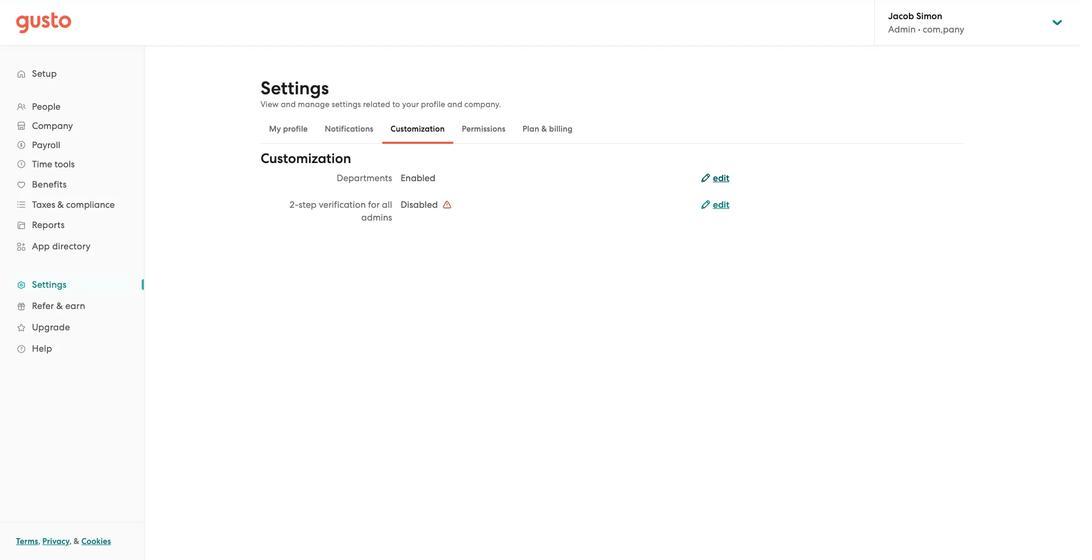 Task type: locate. For each thing, give the bounding box(es) containing it.
settings up refer
[[32, 279, 67, 290]]

1 horizontal spatial ,
[[69, 537, 72, 546]]

list
[[0, 97, 144, 359]]

notifications
[[325, 124, 374, 134]]

& left earn
[[56, 301, 63, 311]]

& inside "dropdown button"
[[57, 199, 64, 210]]

0 vertical spatial edit
[[713, 173, 730, 184]]

profile inside settings view and manage settings related to your profile and company.
[[421, 100, 445, 109]]

your
[[402, 100, 419, 109]]

, left privacy link
[[38, 537, 40, 546]]

&
[[541, 124, 547, 134], [57, 199, 64, 210], [56, 301, 63, 311], [74, 537, 79, 546]]

company.
[[465, 100, 501, 109]]

0 horizontal spatial and
[[281, 100, 296, 109]]

permissions
[[462, 124, 506, 134]]

list containing people
[[0, 97, 144, 359]]

compliance
[[66, 199, 115, 210]]

0 horizontal spatial settings
[[32, 279, 67, 290]]

, left 'cookies'
[[69, 537, 72, 546]]

plan
[[523, 124, 539, 134]]

reports
[[32, 220, 65, 230]]

and right the view
[[281, 100, 296, 109]]

edit
[[713, 173, 730, 184], [713, 199, 730, 211]]

1 horizontal spatial and
[[447, 100, 462, 109]]

terms , privacy , & cookies
[[16, 537, 111, 546]]

settings tabs tab list
[[261, 114, 964, 144]]

& for compliance
[[57, 199, 64, 210]]

cookies
[[81, 537, 111, 546]]

customization down 'my profile'
[[261, 150, 351, 167]]

billing
[[549, 124, 573, 134]]

help
[[32, 343, 52, 354]]

jacob simon admin • com,pany
[[888, 11, 965, 35]]

2 and from the left
[[447, 100, 462, 109]]

profile
[[421, 100, 445, 109], [283, 124, 308, 134]]

app directory link
[[11, 237, 133, 256]]

settings inside gusto navigation element
[[32, 279, 67, 290]]

0 vertical spatial profile
[[421, 100, 445, 109]]

customization
[[391, 124, 445, 134], [261, 150, 351, 167]]

edit for enabled
[[713, 173, 730, 184]]

people button
[[11, 97, 133, 116]]

2-step verification for all admins
[[289, 199, 392, 223]]

time tools button
[[11, 155, 133, 174]]

2 , from the left
[[69, 537, 72, 546]]

1 horizontal spatial settings
[[261, 77, 329, 99]]

admin
[[888, 24, 916, 35]]

1 horizontal spatial profile
[[421, 100, 445, 109]]

settings link
[[11, 275, 133, 294]]

1 vertical spatial edit button
[[701, 199, 730, 212]]

and
[[281, 100, 296, 109], [447, 100, 462, 109]]

customization down your
[[391, 124, 445, 134]]

1 vertical spatial edit
[[713, 199, 730, 211]]

refer & earn
[[32, 301, 85, 311]]

& right taxes
[[57, 199, 64, 210]]

1 horizontal spatial customization
[[391, 124, 445, 134]]

settings
[[261, 77, 329, 99], [32, 279, 67, 290]]

refer
[[32, 301, 54, 311]]

0 vertical spatial edit button
[[701, 172, 730, 185]]

1 vertical spatial profile
[[283, 124, 308, 134]]

•
[[918, 24, 921, 35]]

edit button
[[701, 172, 730, 185], [701, 199, 730, 212]]

0 horizontal spatial customization
[[261, 150, 351, 167]]

company
[[32, 120, 73, 131]]

edit for disabled
[[713, 199, 730, 211]]

0 vertical spatial settings
[[261, 77, 329, 99]]

1 vertical spatial settings
[[32, 279, 67, 290]]

tools
[[55, 159, 75, 169]]

plan & billing button
[[514, 116, 581, 142]]

time tools
[[32, 159, 75, 169]]

my profile
[[269, 124, 308, 134]]

0 horizontal spatial ,
[[38, 537, 40, 546]]

1 edit from the top
[[713, 173, 730, 184]]

profile right your
[[421, 100, 445, 109]]

1 edit button from the top
[[701, 172, 730, 185]]

edit button for enabled
[[701, 172, 730, 185]]

payroll button
[[11, 135, 133, 155]]

0 vertical spatial customization
[[391, 124, 445, 134]]

1 and from the left
[[281, 100, 296, 109]]

permissions button
[[453, 116, 514, 142]]

,
[[38, 537, 40, 546], [69, 537, 72, 546]]

payroll
[[32, 140, 60, 150]]

0 horizontal spatial profile
[[283, 124, 308, 134]]

customization inside button
[[391, 124, 445, 134]]

& right plan
[[541, 124, 547, 134]]

step
[[299, 199, 317, 210]]

& inside button
[[541, 124, 547, 134]]

taxes & compliance button
[[11, 195, 133, 214]]

privacy link
[[42, 537, 69, 546]]

settings up manage
[[261, 77, 329, 99]]

admins
[[361, 212, 392, 223]]

customization button
[[382, 116, 453, 142]]

com,pany
[[923, 24, 965, 35]]

profile right "my"
[[283, 124, 308, 134]]

benefits
[[32, 179, 67, 190]]

enabled
[[401, 173, 436, 183]]

and left company.
[[447, 100, 462, 109]]

2 edit button from the top
[[701, 199, 730, 212]]

module__icon___go7vc image
[[443, 200, 451, 209]]

settings inside settings view and manage settings related to your profile and company.
[[261, 77, 329, 99]]

2 edit from the top
[[713, 199, 730, 211]]



Task type: vqa. For each thing, say whether or not it's contained in the screenshot.
My profile
yes



Task type: describe. For each thing, give the bounding box(es) containing it.
& for billing
[[541, 124, 547, 134]]

taxes
[[32, 199, 55, 210]]

1 vertical spatial customization
[[261, 150, 351, 167]]

settings view and manage settings related to your profile and company.
[[261, 77, 501, 109]]

terms
[[16, 537, 38, 546]]

reports link
[[11, 215, 133, 235]]

privacy
[[42, 537, 69, 546]]

my profile button
[[261, 116, 316, 142]]

terms link
[[16, 537, 38, 546]]

for
[[368, 199, 380, 210]]

profile inside my profile button
[[283, 124, 308, 134]]

cookies button
[[81, 535, 111, 548]]

1 , from the left
[[38, 537, 40, 546]]

verification
[[319, 199, 366, 210]]

help link
[[11, 339, 133, 358]]

to
[[392, 100, 400, 109]]

home image
[[16, 12, 71, 33]]

all
[[382, 199, 392, 210]]

my
[[269, 124, 281, 134]]

app
[[32, 241, 50, 252]]

2-
[[289, 199, 299, 210]]

company button
[[11, 116, 133, 135]]

upgrade link
[[11, 318, 133, 337]]

settings
[[332, 100, 361, 109]]

earn
[[65, 301, 85, 311]]

refer & earn link
[[11, 296, 133, 316]]

manage
[[298, 100, 330, 109]]

directory
[[52, 241, 91, 252]]

simon
[[916, 11, 943, 22]]

app directory
[[32, 241, 91, 252]]

& left 'cookies'
[[74, 537, 79, 546]]

disabled
[[401, 199, 440, 210]]

related
[[363, 100, 390, 109]]

& for earn
[[56, 301, 63, 311]]

departments
[[337, 173, 392, 183]]

upgrade
[[32, 322, 70, 333]]

settings for settings view and manage settings related to your profile and company.
[[261, 77, 329, 99]]

benefits link
[[11, 175, 133, 194]]

people
[[32, 101, 61, 112]]

setup link
[[11, 64, 133, 83]]

setup
[[32, 68, 57, 79]]

time
[[32, 159, 52, 169]]

notifications button
[[316, 116, 382, 142]]

edit button for disabled
[[701, 199, 730, 212]]

jacob
[[888, 11, 914, 22]]

settings for settings
[[32, 279, 67, 290]]

view
[[261, 100, 279, 109]]

plan & billing
[[523, 124, 573, 134]]

gusto navigation element
[[0, 46, 144, 376]]

taxes & compliance
[[32, 199, 115, 210]]



